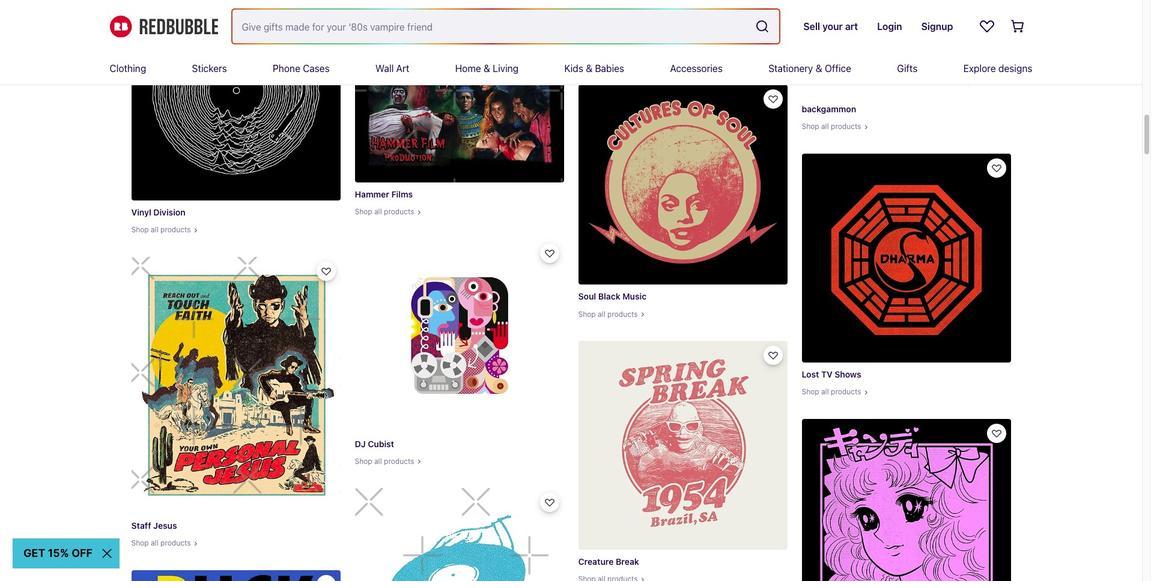 Task type: locate. For each thing, give the bounding box(es) containing it.
soul
[[579, 292, 597, 302]]

films
[[392, 189, 413, 200]]

1 vertical spatial shows
[[835, 370, 862, 380]]

tv right magnum
[[616, 35, 627, 45]]

magnum
[[579, 35, 614, 45]]

all down hammer films
[[375, 208, 382, 217]]

tv for lost
[[822, 370, 833, 380]]

all up the kids & babies
[[598, 53, 606, 62]]

all down black on the right of page
[[598, 310, 606, 319]]

stickers link
[[192, 53, 227, 84]]

accessories link
[[671, 53, 723, 84]]

cases
[[303, 63, 330, 74]]

shows right lost
[[835, 370, 862, 380]]

shop
[[579, 53, 596, 62], [802, 122, 820, 131], [355, 208, 373, 217], [131, 226, 149, 235], [579, 310, 596, 319], [802, 388, 820, 397], [355, 457, 373, 466], [131, 539, 149, 548]]

shop all products down black on the right of page
[[579, 310, 638, 319]]

0 horizontal spatial tv
[[616, 35, 627, 45]]

1 horizontal spatial shows
[[835, 370, 862, 380]]

1 & from the left
[[484, 63, 491, 74]]

gifts
[[898, 63, 918, 74]]

Search term search field
[[232, 10, 751, 43]]

shop down "soul"
[[579, 310, 596, 319]]

shop all products down vinyl division
[[131, 226, 191, 235]]

shop all products for soul black music
[[579, 310, 638, 319]]

1 vertical spatial tv
[[822, 370, 833, 380]]

shop for vinyl division
[[131, 226, 149, 235]]

&
[[484, 63, 491, 74], [586, 63, 593, 74], [816, 63, 823, 74]]

explore designs
[[964, 63, 1033, 74]]

tv right lost
[[822, 370, 833, 380]]

& right kids
[[586, 63, 593, 74]]

products down "backgammon"
[[832, 122, 862, 131]]

1 horizontal spatial &
[[586, 63, 593, 74]]

& inside "link"
[[816, 63, 823, 74]]

wall
[[376, 63, 394, 74]]

shop all products down lost tv shows
[[802, 388, 862, 397]]

redbubble logo image
[[110, 15, 218, 37]]

accessories
[[671, 63, 723, 74]]

all for staff jesus
[[151, 539, 159, 548]]

shop all products down the cubist
[[355, 457, 415, 466]]

home
[[456, 63, 481, 74]]

0 horizontal spatial &
[[484, 63, 491, 74]]

phone cases link
[[273, 53, 330, 84]]

shop all products down the jesus
[[131, 539, 191, 548]]

menu bar
[[110, 53, 1033, 84]]

None field
[[232, 10, 780, 43]]

products down the cubist
[[384, 457, 415, 466]]

products down the jesus
[[161, 539, 191, 548]]

all for dj cubist
[[375, 457, 382, 466]]

shop all products down "backgammon"
[[802, 122, 862, 131]]

products for hammer films
[[384, 208, 415, 217]]

living
[[493, 63, 519, 74]]

shop down vinyl
[[131, 226, 149, 235]]

0 vertical spatial tv
[[616, 35, 627, 45]]

stickers
[[192, 63, 227, 74]]

all down lost tv shows
[[822, 388, 830, 397]]

shop down "backgammon"
[[802, 122, 820, 131]]

1 horizontal spatial tv
[[822, 370, 833, 380]]

all
[[598, 53, 606, 62], [822, 122, 830, 131], [375, 208, 382, 217], [151, 226, 159, 235], [598, 310, 606, 319], [822, 388, 830, 397], [375, 457, 382, 466], [151, 539, 159, 548]]

hammer
[[355, 189, 390, 200]]

all for backgammon
[[822, 122, 830, 131]]

all down "backgammon"
[[822, 122, 830, 131]]

lost tv shows
[[802, 370, 862, 380]]

3 & from the left
[[816, 63, 823, 74]]

& left office
[[816, 63, 823, 74]]

shop all products up the babies
[[579, 53, 638, 62]]

shows
[[629, 35, 656, 45], [835, 370, 862, 380]]

tv for magnum
[[616, 35, 627, 45]]

all down staff jesus
[[151, 539, 159, 548]]

all down the cubist
[[375, 457, 382, 466]]

shop all products for hammer films
[[355, 208, 415, 217]]

all down vinyl division
[[151, 226, 159, 235]]

all for lost tv shows
[[822, 388, 830, 397]]

stationery & office link
[[769, 53, 852, 84]]

explore
[[964, 63, 997, 74]]

shop down dj
[[355, 457, 373, 466]]

shop all products down hammer films
[[355, 208, 415, 217]]

phone cases
[[273, 63, 330, 74]]

designs
[[999, 63, 1033, 74]]

babies
[[595, 63, 625, 74]]

black
[[599, 292, 621, 302]]

& left living in the left of the page
[[484, 63, 491, 74]]

wall art
[[376, 63, 410, 74]]

products for vinyl division
[[161, 226, 191, 235]]

tv
[[616, 35, 627, 45], [822, 370, 833, 380]]

clothing
[[110, 63, 146, 74]]

products down films
[[384, 208, 415, 217]]

products down "soul black music"
[[608, 310, 638, 319]]

shows right magnum
[[629, 35, 656, 45]]

shop up the kids & babies
[[579, 53, 596, 62]]

products down division
[[161, 226, 191, 235]]

2 & from the left
[[586, 63, 593, 74]]

shop down hammer
[[355, 208, 373, 217]]

products
[[608, 53, 638, 62], [832, 122, 862, 131], [384, 208, 415, 217], [161, 226, 191, 235], [608, 310, 638, 319], [832, 388, 862, 397], [384, 457, 415, 466], [161, 539, 191, 548]]

2 horizontal spatial &
[[816, 63, 823, 74]]

shop down staff
[[131, 539, 149, 548]]

vinyl division
[[131, 207, 186, 218]]

0 horizontal spatial shows
[[629, 35, 656, 45]]

products down lost tv shows
[[832, 388, 862, 397]]

shop all products for backgammon
[[802, 122, 862, 131]]

0 vertical spatial shows
[[629, 35, 656, 45]]

all for hammer films
[[375, 208, 382, 217]]

& for office
[[816, 63, 823, 74]]

shop all products
[[579, 53, 638, 62], [802, 122, 862, 131], [355, 208, 415, 217], [131, 226, 191, 235], [579, 310, 638, 319], [802, 388, 862, 397], [355, 457, 415, 466], [131, 539, 191, 548]]

shop down lost
[[802, 388, 820, 397]]



Task type: describe. For each thing, give the bounding box(es) containing it.
division
[[154, 207, 186, 218]]

shows for magnum tv shows
[[629, 35, 656, 45]]

all for vinyl division
[[151, 226, 159, 235]]

magnum tv shows
[[579, 35, 656, 45]]

lost
[[802, 370, 820, 380]]

creature
[[579, 557, 614, 568]]

products for soul black music
[[608, 310, 638, 319]]

products for dj cubist
[[384, 457, 415, 466]]

jesus
[[153, 521, 177, 532]]

wall art link
[[376, 53, 410, 84]]

kids
[[565, 63, 584, 74]]

shop all products for lost tv shows
[[802, 388, 862, 397]]

music
[[623, 292, 647, 302]]

& for living
[[484, 63, 491, 74]]

shop for dj cubist
[[355, 457, 373, 466]]

staff jesus
[[131, 521, 177, 532]]

products up the babies
[[608, 53, 638, 62]]

cubist
[[368, 439, 394, 449]]

shop all products for dj cubist
[[355, 457, 415, 466]]

explore designs link
[[964, 53, 1033, 84]]

all for soul black music
[[598, 310, 606, 319]]

stationery
[[769, 63, 814, 74]]

dj cubist
[[355, 439, 394, 449]]

hammer films
[[355, 189, 413, 200]]

shop for soul black music
[[579, 310, 596, 319]]

kids & babies link
[[565, 53, 625, 84]]

staff
[[131, 521, 151, 532]]

vinyl
[[131, 207, 151, 218]]

& for babies
[[586, 63, 593, 74]]

gifts link
[[898, 53, 918, 84]]

shows for lost tv shows
[[835, 370, 862, 380]]

clothing link
[[110, 53, 146, 84]]

home & living
[[456, 63, 519, 74]]

creature break link
[[579, 342, 788, 582]]

products for backgammon
[[832, 122, 862, 131]]

shop for backgammon
[[802, 122, 820, 131]]

art
[[397, 63, 410, 74]]

creature break
[[579, 557, 640, 568]]

shop for lost tv shows
[[802, 388, 820, 397]]

shop all products for vinyl division
[[131, 226, 191, 235]]

shop all products for staff jesus
[[131, 539, 191, 548]]

home & living link
[[456, 53, 519, 84]]

break
[[616, 557, 640, 568]]

menu bar containing clothing
[[110, 53, 1033, 84]]

backgammon
[[802, 104, 857, 114]]

stationery & office
[[769, 63, 852, 74]]

products for lost tv shows
[[832, 388, 862, 397]]

soul black music
[[579, 292, 647, 302]]

shop for staff jesus
[[131, 539, 149, 548]]

office
[[825, 63, 852, 74]]

shop for hammer films
[[355, 208, 373, 217]]

dj
[[355, 439, 366, 449]]

phone
[[273, 63, 301, 74]]

products for staff jesus
[[161, 539, 191, 548]]

kids & babies
[[565, 63, 625, 74]]



Task type: vqa. For each thing, say whether or not it's contained in the screenshot.
had
no



